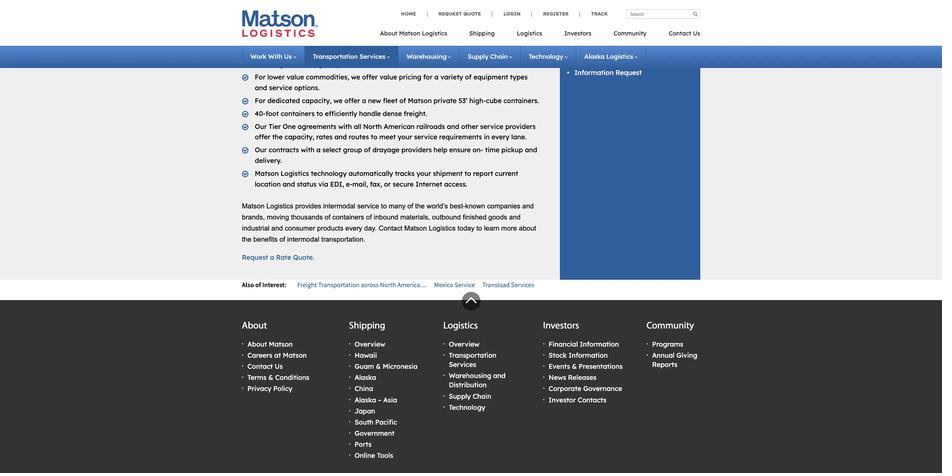 Task type: vqa. For each thing, say whether or not it's contained in the screenshot.
Password: password field
no



Task type: locate. For each thing, give the bounding box(es) containing it.
the
[[485, 0, 495, 4], [336, 6, 346, 15], [272, 133, 283, 141], [415, 202, 425, 210], [242, 235, 252, 243]]

2 vertical spatial we
[[334, 96, 343, 105]]

0 vertical spatial every
[[492, 133, 510, 141]]

commodities,
[[306, 73, 349, 81]]

help
[[434, 146, 448, 154]]

0 horizontal spatial us
[[275, 362, 283, 371]]

internet
[[416, 180, 442, 188]]

1 vertical spatial about
[[242, 321, 267, 331]]

1 for from the top
[[255, 49, 266, 58]]

technology link down top menu navigation
[[529, 53, 568, 60]]

contact inside top menu navigation
[[669, 30, 692, 37]]

on
[[475, 0, 483, 4], [286, 6, 294, 15], [341, 17, 350, 25]]

0 horizontal spatial warehousing
[[407, 53, 447, 60]]

inbound
[[242, 17, 268, 25], [374, 213, 398, 221]]

technology inside overview transportation services warehousing and distribution supply chain technology
[[449, 403, 486, 412]]

annual
[[652, 351, 675, 360]]

0 horizontal spatial freight
[[314, 49, 336, 58]]

inbound down many
[[374, 213, 398, 221]]

shore
[[261, 0, 278, 4], [289, 0, 306, 4]]

contacts
[[578, 396, 607, 404]]

mexico service link for rate
[[575, 40, 624, 49]]

0 vertical spatial contact
[[669, 30, 692, 37]]

0 vertical spatial offer
[[362, 73, 378, 81]]

1 vertical spatial domestic
[[242, 34, 280, 44]]

outbound
[[432, 213, 461, 221]]

designed
[[471, 49, 501, 58]]

rely
[[272, 6, 284, 15]]

mexico service link for transload
[[434, 280, 475, 289]]

interest:
[[262, 280, 287, 289]]

investors up financial in the bottom of the page
[[543, 321, 579, 331]]

1 horizontal spatial inbound
[[374, 213, 398, 221]]

china link
[[355, 385, 373, 393]]

1 vertical spatial contact us link
[[248, 362, 283, 371]]

mexico service for transload
[[434, 280, 475, 289]]

offer up efficiently
[[345, 96, 360, 105]]

of right thousands
[[325, 213, 331, 221]]

on right the are
[[475, 0, 483, 4]]

overview for transportation
[[449, 340, 480, 349]]

1 vertical spatial or
[[384, 180, 391, 188]]

& up news releases link
[[572, 362, 577, 371]]

online
[[355, 452, 375, 460]]

freight inside the "for time-sensitive freight we provide premium intermodal services designed to compete with single-driver highway transit."
[[314, 49, 336, 58]]

guam
[[355, 362, 374, 371]]

mexico right america....
[[434, 280, 453, 289]]

service down lower
[[269, 84, 292, 92]]

overview link for shipping
[[355, 340, 385, 349]]

logistics up the warehousing link
[[422, 30, 447, 37]]

for inside the "for time-sensitive freight we provide premium intermodal services designed to compete with single-driver highway transit."
[[255, 49, 266, 58]]

inbound inside from shore to shore and everywhere in between, matson containers are on the move. shippers rely on us to create the best intermodal solutions to keep freight safe, whether it's inbound materials or products on their way to market
[[242, 17, 268, 25]]

american
[[384, 122, 415, 131]]

request left quote
[[439, 11, 462, 17]]

0 horizontal spatial shore
[[261, 0, 278, 4]]

shipping up designed
[[470, 30, 495, 37]]

one
[[283, 122, 296, 131]]

service down railroads
[[414, 133, 437, 141]]

1 horizontal spatial freight
[[457, 6, 479, 15]]

alaska logistics link
[[585, 53, 638, 60]]

None search field
[[626, 9, 700, 19]]

transportation up commodities,
[[313, 53, 358, 60]]

0 horizontal spatial technology
[[449, 403, 486, 412]]

with inside the "for time-sensitive freight we provide premium intermodal services designed to compete with single-driver highway transit."
[[255, 60, 269, 69]]

and inside overview transportation services warehousing and distribution supply chain technology
[[493, 372, 506, 380]]

contact us link down search search box
[[658, 27, 700, 43]]

1 vertical spatial transportation
[[318, 280, 360, 289]]

contact us link down careers
[[248, 362, 283, 371]]

0 horizontal spatial every
[[346, 224, 362, 232]]

logistics up moving
[[267, 202, 293, 210]]

value down driver
[[287, 73, 304, 81]]

1 vertical spatial supply chain link
[[449, 392, 491, 401]]

1 vertical spatial mexico
[[434, 280, 453, 289]]

0 horizontal spatial transportation services link
[[313, 53, 390, 60]]

2 our from the top
[[255, 146, 267, 154]]

0 horizontal spatial mexico
[[434, 280, 453, 289]]

1 our from the top
[[255, 122, 267, 131]]

of right variety
[[465, 73, 472, 81]]

1 horizontal spatial technology
[[529, 53, 563, 60]]

transload services link
[[482, 280, 534, 289]]

information up the events & presentations link
[[569, 351, 608, 360]]

with inside our tier one agreements with all north american railroads and other service providers offer the capacity, rates and routes to meet your service requirements in every lane.
[[338, 122, 352, 131]]

financial
[[549, 340, 578, 349]]

with left all
[[338, 122, 352, 131]]

0 vertical spatial containers
[[427, 0, 460, 4]]

your up internet
[[417, 169, 431, 178]]

the down tier
[[272, 133, 283, 141]]

tracks
[[395, 169, 415, 178]]

information down alaska logistics
[[575, 68, 614, 77]]

our inside our tier one agreements with all north american railroads and other service providers offer the capacity, rates and routes to meet your service requirements in every lane.
[[255, 122, 267, 131]]

products up transportation.
[[317, 224, 344, 232]]

containers.
[[504, 96, 539, 105]]

cube
[[486, 96, 502, 105]]

1 vertical spatial for
[[255, 73, 266, 81]]

meet
[[379, 133, 396, 141]]

status
[[297, 180, 317, 188]]

2 horizontal spatial contact
[[669, 30, 692, 37]]

on left us
[[286, 6, 294, 15]]

0 vertical spatial contact us link
[[658, 27, 700, 43]]

contact down search search box
[[669, 30, 692, 37]]

for up the 40-
[[255, 96, 266, 105]]

about inside the "about matson careers at matson contact us terms & conditions privacy policy"
[[248, 340, 267, 349]]

chain
[[490, 53, 508, 60], [473, 392, 491, 401]]

products inside matson logistics provides intermodal service to many of the world's best-known companies and brands, moving thousands of containers of inbound materials, outbound finished goods and industrial and consumer products every day. contact matson logistics today to learn more about the benefits of intermodal transportation.
[[317, 224, 344, 232]]

us up terms & conditions link
[[275, 362, 283, 371]]

0 vertical spatial shipping
[[470, 30, 495, 37]]

0 vertical spatial mexico service
[[575, 40, 624, 49]]

1 horizontal spatial transportation services link
[[449, 351, 497, 369]]

materials
[[270, 17, 301, 25]]

0 vertical spatial warehousing
[[407, 53, 447, 60]]

moving
[[267, 213, 289, 221]]

overview inside overview hawaii guam & micronesia alaska china alaska – asia japan south pacific government ports online tools
[[355, 340, 385, 349]]

& up privacy policy link at left bottom
[[268, 373, 273, 382]]

0 horizontal spatial domestic
[[242, 34, 280, 44]]

0 horizontal spatial overview
[[355, 340, 385, 349]]

alaska logistics
[[585, 53, 634, 60]]

for for for time-sensitive freight we provide premium intermodal services designed to compete with single-driver highway transit.
[[255, 49, 266, 58]]

warehousing up the for
[[407, 53, 447, 60]]

technology down distribution
[[449, 403, 486, 412]]

products inside from shore to shore and everywhere in between, matson containers are on the move. shippers rely on us to create the best intermodal solutions to keep freight safe, whether it's inbound materials or products on their way to market
[[311, 17, 340, 25]]

careers at matson link
[[248, 351, 307, 360]]

supply chain link down distribution
[[449, 392, 491, 401]]

1 horizontal spatial shore
[[289, 0, 306, 4]]

of right fleet
[[400, 96, 406, 105]]

technology
[[311, 169, 347, 178]]

a inside our contracts with a select group of drayage providers help ensure on- time pickup and delivery.
[[316, 146, 321, 154]]

section containing domestic
[[551, 0, 710, 280]]

0 vertical spatial products
[[311, 17, 340, 25]]

us inside the "about matson careers at matson contact us terms & conditions privacy policy"
[[275, 362, 283, 371]]

alaska down guam
[[355, 373, 376, 382]]

0 vertical spatial service
[[599, 40, 624, 49]]

every up transportation.
[[346, 224, 362, 232]]

every inside our tier one agreements with all north american railroads and other service providers offer the capacity, rates and routes to meet your service requirements in every lane.
[[492, 133, 510, 141]]

transportation up warehousing and distribution "link"
[[449, 351, 497, 360]]

provides
[[295, 202, 321, 210]]

mexico service link up backtop image
[[434, 280, 475, 289]]

transportation services link for work with us link on the top of page
[[313, 53, 390, 60]]

for
[[255, 49, 266, 58], [255, 73, 266, 81], [255, 96, 266, 105]]

community
[[614, 30, 647, 37], [647, 321, 694, 331]]

0 vertical spatial mexico
[[575, 40, 598, 49]]

register
[[543, 11, 569, 17]]

events
[[549, 362, 570, 371]]

supply chain link for warehousing and distribution "link"
[[449, 392, 491, 401]]

2 vertical spatial transportation
[[449, 351, 497, 360]]

to left keep in the left of the page
[[431, 6, 438, 15]]

community link
[[603, 27, 658, 43]]

mexico for transload
[[434, 280, 453, 289]]

or
[[302, 17, 309, 25], [384, 180, 391, 188]]

offer inside our tier one agreements with all north american railroads and other service providers offer the capacity, rates and routes to meet your service requirements in every lane.
[[255, 133, 271, 141]]

matson up solutions
[[401, 0, 425, 4]]

logistics inside matson logistics technology automatically tracks your shipment to report current location and status via edi, e-mail, fax, or secure internet access.
[[281, 169, 309, 178]]

contact down careers
[[248, 362, 273, 371]]

0 vertical spatial us
[[693, 30, 700, 37]]

& inside overview hawaii guam & micronesia alaska china alaska – asia japan south pacific government ports online tools
[[376, 362, 381, 371]]

thousands
[[291, 213, 323, 221]]

0 vertical spatial domestic
[[580, 11, 611, 20]]

warehousing up distribution
[[449, 372, 492, 380]]

shipping up hawaii
[[349, 321, 385, 331]]

contact right day.
[[379, 224, 403, 232]]

with right contracts
[[301, 146, 315, 154]]

logistics down outbound
[[429, 224, 456, 232]]

0 vertical spatial rate
[[575, 54, 590, 63]]

supply inside overview transportation services warehousing and distribution supply chain technology
[[449, 392, 471, 401]]

2 horizontal spatial containers
[[427, 0, 460, 4]]

2 overview link from the left
[[449, 340, 480, 349]]

2 overview from the left
[[449, 340, 480, 349]]

containers up keep in the left of the page
[[427, 0, 460, 4]]

2 vertical spatial about
[[248, 340, 267, 349]]

requirements
[[439, 133, 482, 141]]

1 horizontal spatial warehousing
[[449, 372, 492, 380]]

transportation
[[313, 53, 358, 60], [318, 280, 360, 289], [449, 351, 497, 360]]

annual giving reports link
[[652, 351, 698, 369]]

or down us
[[302, 17, 309, 25]]

products
[[311, 17, 340, 25], [317, 224, 344, 232]]

mexico service link up alaska logistics
[[575, 40, 624, 49]]

1 overview from the left
[[355, 340, 385, 349]]

0 vertical spatial supply
[[468, 53, 489, 60]]

1 horizontal spatial or
[[384, 180, 391, 188]]

overview inside overview transportation services warehousing and distribution supply chain technology
[[449, 340, 480, 349]]

matson up freight.
[[408, 96, 432, 105]]

1 value from the left
[[287, 73, 304, 81]]

2 for from the top
[[255, 73, 266, 81]]

track
[[591, 11, 608, 17]]

0 vertical spatial providers
[[505, 122, 536, 131]]

chain inside overview transportation services warehousing and distribution supply chain technology
[[473, 392, 491, 401]]

matson inside matson logistics technology automatically tracks your shipment to report current location and status via edi, e-mail, fax, or secure internet access.
[[255, 169, 279, 178]]

capacity, down options.
[[302, 96, 332, 105]]

1 vertical spatial every
[[346, 224, 362, 232]]

1 horizontal spatial domestic
[[580, 11, 611, 20]]

1 vertical spatial providers
[[402, 146, 432, 154]]

supply
[[468, 53, 489, 60], [449, 392, 471, 401]]

of up day.
[[366, 213, 372, 221]]

or inside matson logistics technology automatically tracks your shipment to report current location and status via edi, e-mail, fax, or secure internet access.
[[384, 180, 391, 188]]

0 horizontal spatial containers
[[281, 109, 315, 118]]

also of interest:
[[242, 280, 287, 289]]

our inside our contracts with a select group of drayage providers help ensure on- time pickup and delivery.
[[255, 146, 267, 154]]

rate left quote.
[[276, 253, 291, 262]]

of
[[465, 73, 472, 81], [400, 96, 406, 105], [364, 146, 371, 154], [408, 202, 413, 210], [325, 213, 331, 221], [366, 213, 372, 221], [280, 235, 285, 243], [255, 280, 261, 289]]

1 vertical spatial warehousing
[[449, 372, 492, 380]]

footer containing about
[[0, 292, 942, 473]]

matson down market
[[399, 30, 420, 37]]

1 vertical spatial mexico service
[[434, 280, 475, 289]]

domestic intermodal services
[[242, 34, 368, 44]]

1 overview link from the left
[[355, 340, 385, 349]]

1 vertical spatial products
[[317, 224, 344, 232]]

capacity,
[[302, 96, 332, 105], [285, 133, 315, 141]]

0 vertical spatial information
[[575, 68, 614, 77]]

for inside for lower value commodities, we offer value pricing for a variety of equipment types and service options.
[[255, 73, 266, 81]]

containers up one
[[281, 109, 315, 118]]

service up information request
[[599, 54, 623, 63]]

technology down top menu navigation
[[529, 53, 563, 60]]

mexico service link
[[575, 40, 624, 49], [434, 280, 475, 289]]

1 vertical spatial us
[[284, 53, 292, 60]]

we down transit.
[[351, 73, 360, 81]]

us down search "icon"
[[693, 30, 700, 37]]

0 vertical spatial community
[[614, 30, 647, 37]]

careers
[[248, 351, 272, 360]]

work
[[250, 53, 267, 60]]

investor
[[549, 396, 576, 404]]

2 horizontal spatial with
[[338, 122, 352, 131]]

corporate governance link
[[549, 385, 622, 393]]

1 vertical spatial information
[[580, 340, 619, 349]]

with inside our contracts with a select group of drayage providers help ensure on- time pickup and delivery.
[[301, 146, 315, 154]]

2 horizontal spatial offer
[[362, 73, 378, 81]]

shipment
[[433, 169, 463, 178]]

shore up us
[[289, 0, 306, 4]]

1 horizontal spatial on
[[341, 17, 350, 25]]

0 horizontal spatial offer
[[255, 133, 271, 141]]

0 vertical spatial about
[[380, 30, 398, 37]]

0 vertical spatial technology
[[529, 53, 563, 60]]

0 vertical spatial or
[[302, 17, 309, 25]]

1 horizontal spatial contact
[[379, 224, 403, 232]]

service for services
[[455, 280, 475, 289]]

a inside for lower value commodities, we offer value pricing for a variety of equipment types and service options.
[[435, 73, 439, 81]]

supply chain link up equipment
[[468, 53, 512, 60]]

1 horizontal spatial value
[[380, 73, 397, 81]]

matson logistics provides intermodal service to many of the world's best-known companies and brands, moving thousands of containers of inbound materials, outbound finished goods and industrial and consumer products every day. contact matson logistics today to learn more about the benefits of intermodal transportation.
[[242, 202, 536, 243]]

transportation services link up commodities,
[[313, 53, 390, 60]]

current
[[495, 169, 518, 178]]

new
[[368, 96, 381, 105]]

0 horizontal spatial mexico service
[[434, 280, 475, 289]]

a left select
[[316, 146, 321, 154]]

we for commodities,
[[351, 73, 360, 81]]

value
[[287, 73, 304, 81], [380, 73, 397, 81]]

materials,
[[400, 213, 430, 221]]

the up safe,
[[485, 0, 495, 4]]

south
[[355, 418, 374, 427]]

freight up highway
[[314, 49, 336, 58]]

of right group
[[364, 146, 371, 154]]

offer inside for lower value commodities, we offer value pricing for a variety of equipment types and service options.
[[362, 73, 378, 81]]

about up about matson link
[[242, 321, 267, 331]]

we up transit.
[[338, 49, 347, 58]]

1 vertical spatial technology link
[[449, 403, 486, 412]]

goods
[[489, 213, 507, 221]]

we inside the "for time-sensitive freight we provide premium intermodal services designed to compete with single-driver highway transit."
[[338, 49, 347, 58]]

our for our contracts with a select group of drayage providers help ensure on- time pickup and delivery.
[[255, 146, 267, 154]]

2 vertical spatial for
[[255, 96, 266, 105]]

1 vertical spatial mexico service link
[[434, 280, 475, 289]]

0 horizontal spatial with
[[255, 60, 269, 69]]

2 shore from the left
[[289, 0, 306, 4]]

1 horizontal spatial technology link
[[529, 53, 568, 60]]

we for freight
[[338, 49, 347, 58]]

freight transportation across north america.... link
[[297, 280, 427, 289]]

pickup
[[502, 146, 523, 154]]

community up the alaska logistics link
[[614, 30, 647, 37]]

on left their
[[341, 17, 350, 25]]

0 horizontal spatial overview link
[[355, 340, 385, 349]]

transit.
[[342, 60, 364, 69]]

financial information link
[[549, 340, 619, 349]]

2 vertical spatial contact
[[248, 362, 273, 371]]

every inside matson logistics provides intermodal service to many of the world's best-known companies and brands, moving thousands of containers of inbound materials, outbound finished goods and industrial and consumer products every day. contact matson logistics today to learn more about the benefits of intermodal transportation.
[[346, 224, 362, 232]]

about inside top menu navigation
[[380, 30, 398, 37]]

between,
[[370, 0, 399, 4]]

transportation for freight
[[318, 280, 360, 289]]

offer
[[362, 73, 378, 81], [345, 96, 360, 105], [255, 133, 271, 141]]

domestic up international link
[[580, 11, 611, 20]]

& right guam
[[376, 362, 381, 371]]

service right other
[[480, 122, 504, 131]]

with
[[268, 53, 282, 60]]

0 vertical spatial investors
[[565, 30, 592, 37]]

logistics up status
[[281, 169, 309, 178]]

providers left help
[[402, 146, 432, 154]]

0 horizontal spatial providers
[[402, 146, 432, 154]]

terms
[[248, 373, 267, 382]]

driver
[[292, 60, 311, 69]]

domestic inside "section"
[[580, 11, 611, 20]]

hawaii link
[[355, 351, 377, 360]]

drayage
[[373, 146, 400, 154]]

a right the for
[[435, 73, 439, 81]]

1 vertical spatial service
[[599, 54, 623, 63]]

0 vertical spatial your
[[398, 133, 412, 141]]

products down "create"
[[311, 17, 340, 25]]

0 vertical spatial our
[[255, 122, 267, 131]]

investors down domestic link
[[565, 30, 592, 37]]

1 vertical spatial we
[[351, 73, 360, 81]]

shipping inside 'link'
[[470, 30, 495, 37]]

request down community link
[[625, 54, 651, 63]]

0 horizontal spatial shipping
[[349, 321, 385, 331]]

intermodal inside the "for time-sensitive freight we provide premium intermodal services designed to compete with single-driver highway transit."
[[406, 49, 441, 58]]

location
[[255, 180, 281, 188]]

backtop image
[[462, 292, 480, 311]]

intermodal down about matson logistics link
[[406, 49, 441, 58]]

investors link
[[553, 27, 603, 43]]

transportation inside overview transportation services warehousing and distribution supply chain technology
[[449, 351, 497, 360]]

industrial
[[242, 224, 270, 232]]

1 vertical spatial our
[[255, 146, 267, 154]]

capacity, inside our tier one agreements with all north american railroads and other service providers offer the capacity, rates and routes to meet your service requirements in every lane.
[[285, 133, 315, 141]]

our up delivery.
[[255, 146, 267, 154]]

north right across
[[380, 280, 396, 289]]

0 horizontal spatial value
[[287, 73, 304, 81]]

0 vertical spatial mexico service link
[[575, 40, 624, 49]]

section
[[551, 0, 710, 280]]

value down the "for time-sensitive freight we provide premium intermodal services designed to compete with single-driver highway transit."
[[380, 73, 397, 81]]

1 horizontal spatial mexico service
[[575, 40, 624, 49]]

overview for hawaii
[[355, 340, 385, 349]]

day.
[[364, 224, 377, 232]]

programs annual giving reports
[[652, 340, 698, 369]]

2 vertical spatial on
[[341, 17, 350, 25]]

1 vertical spatial rate
[[276, 253, 291, 262]]

government
[[355, 429, 395, 438]]

0 horizontal spatial rate
[[276, 253, 291, 262]]

our contracts with a select group of drayage providers help ensure on- time pickup and delivery.
[[255, 146, 537, 165]]

we inside for lower value commodities, we offer value pricing for a variety of equipment types and service options.
[[351, 73, 360, 81]]

containers inside matson logistics provides intermodal service to many of the world's best-known companies and brands, moving thousands of containers of inbound materials, outbound finished goods and industrial and consumer products every day. contact matson logistics today to learn more about the benefits of intermodal transportation.
[[332, 213, 364, 221]]

in left between, at the top of page
[[362, 0, 368, 4]]

3 for from the top
[[255, 96, 266, 105]]

0 vertical spatial alaska
[[585, 53, 605, 60]]

online tools link
[[355, 452, 393, 460]]

service inside matson logistics provides intermodal service to many of the world's best-known companies and brands, moving thousands of containers of inbound materials, outbound finished goods and industrial and consumer products every day. contact matson logistics today to learn more about the benefits of intermodal transportation.
[[357, 202, 379, 210]]

0 horizontal spatial in
[[362, 0, 368, 4]]

1 horizontal spatial containers
[[332, 213, 364, 221]]

footer
[[0, 292, 942, 473]]

2 horizontal spatial on
[[475, 0, 483, 4]]

0 vertical spatial transportation services link
[[313, 53, 390, 60]]

south pacific link
[[355, 418, 397, 427]]

providers up lane.
[[505, 122, 536, 131]]

0 vertical spatial supply chain link
[[468, 53, 512, 60]]

the up materials,
[[415, 202, 425, 210]]

0 horizontal spatial your
[[398, 133, 412, 141]]

offer down tier
[[255, 133, 271, 141]]

mexico service for rate
[[575, 40, 624, 49]]

logistics up information request
[[607, 53, 634, 60]]

and inside from shore to shore and everywhere in between, matson containers are on the move. shippers rely on us to create the best intermodal solutions to keep freight safe, whether it's inbound materials or products on their way to market
[[308, 0, 321, 4]]

supply down distribution
[[449, 392, 471, 401]]

1 vertical spatial chain
[[473, 392, 491, 401]]

our down the 40-
[[255, 122, 267, 131]]

transload services
[[482, 280, 534, 289]]



Task type: describe. For each thing, give the bounding box(es) containing it.
ports
[[355, 440, 372, 449]]

from shore to shore and everywhere in between, matson containers are on the move. shippers rely on us to create the best intermodal solutions to keep freight safe, whether it's inbound materials or products on their way to market
[[242, 0, 536, 25]]

news
[[549, 373, 566, 382]]

market
[[392, 17, 415, 25]]

many
[[389, 202, 406, 210]]

for for for dedicated capacity, we offer a new fleet of matson private 53' high-cube containers.
[[255, 96, 266, 105]]

matson up at
[[269, 340, 293, 349]]

matson right at
[[283, 351, 307, 360]]

the inside our tier one agreements with all north american railroads and other service providers offer the capacity, rates and routes to meet your service requirements in every lane.
[[272, 133, 283, 141]]

domestic link
[[580, 11, 611, 20]]

of inside for lower value commodities, we offer value pricing for a variety of equipment types and service options.
[[465, 73, 472, 81]]

select
[[323, 146, 341, 154]]

1 horizontal spatial contact us link
[[658, 27, 700, 43]]

sensitive
[[285, 49, 313, 58]]

& inside the "about matson careers at matson contact us terms & conditions privacy policy"
[[268, 373, 273, 382]]

for lower value commodities, we offer value pricing for a variety of equipment types and service options.
[[255, 73, 528, 92]]

transportation services
[[313, 53, 386, 60]]

about for about
[[242, 321, 267, 331]]

consumer
[[285, 224, 315, 232]]

2 vertical spatial information
[[569, 351, 608, 360]]

from
[[242, 0, 259, 4]]

to up agreements
[[317, 109, 323, 118]]

domestic for domestic intermodal services
[[242, 34, 280, 44]]

request down rate & service request link
[[616, 68, 642, 77]]

stock
[[549, 351, 567, 360]]

edi,
[[330, 180, 344, 188]]

1 vertical spatial investors
[[543, 321, 579, 331]]

services inside overview transportation services warehousing and distribution supply chain technology
[[449, 360, 476, 369]]

mail,
[[353, 180, 368, 188]]

technology link for supply chain link related to warehousing and distribution "link"
[[449, 403, 486, 412]]

dedicated
[[267, 96, 300, 105]]

freight.
[[404, 109, 427, 118]]

your inside our tier one agreements with all north american railroads and other service providers offer the capacity, rates and routes to meet your service requirements in every lane.
[[398, 133, 412, 141]]

request down 'benefits'
[[242, 253, 268, 262]]

the down industrial
[[242, 235, 252, 243]]

& inside financial information stock information events & presentations news releases corporate governance investor contacts
[[572, 362, 577, 371]]

request quote
[[439, 11, 481, 17]]

about for about matson careers at matson contact us terms & conditions privacy policy
[[248, 340, 267, 349]]

0 vertical spatial on
[[475, 0, 483, 4]]

1 vertical spatial north
[[380, 280, 396, 289]]

report
[[473, 169, 493, 178]]

tools
[[377, 452, 393, 460]]

a down 'benefits'
[[270, 253, 274, 262]]

search image
[[693, 11, 698, 16]]

2 vertical spatial alaska
[[355, 396, 376, 404]]

us inside top menu navigation
[[693, 30, 700, 37]]

secure
[[393, 180, 414, 188]]

also
[[242, 280, 254, 289]]

move.
[[497, 0, 516, 4]]

1 vertical spatial community
[[647, 321, 694, 331]]

are
[[462, 0, 473, 4]]

request inside request quote link
[[439, 11, 462, 17]]

group
[[343, 146, 362, 154]]

freight transportation across north america....
[[297, 280, 427, 289]]

rates
[[316, 133, 333, 141]]

intermodal down consumer
[[287, 235, 319, 243]]

to right way
[[383, 17, 390, 25]]

transload
[[482, 280, 510, 289]]

intermodal inside from shore to shore and everywhere in between, matson containers are on the move. shippers rely on us to create the best intermodal solutions to keep freight safe, whether it's inbound materials or products on their way to market
[[364, 6, 399, 15]]

in inside our tier one agreements with all north american railroads and other service providers offer the capacity, rates and routes to meet your service requirements in every lane.
[[484, 133, 490, 141]]

stock information link
[[549, 351, 608, 360]]

0 vertical spatial transportation
[[313, 53, 358, 60]]

to up rely
[[280, 0, 287, 4]]

quote
[[464, 11, 481, 17]]

to right us
[[305, 6, 311, 15]]

contact inside matson logistics provides intermodal service to many of the world's best-known companies and brands, moving thousands of containers of inbound materials, outbound finished goods and industrial and consumer products every day. contact matson logistics today to learn more about the benefits of intermodal transportation.
[[379, 224, 403, 232]]

request a rate quote. link
[[242, 253, 314, 262]]

1 vertical spatial shipping
[[349, 321, 385, 331]]

asia
[[383, 396, 397, 404]]

& up information request
[[592, 54, 597, 63]]

for for for lower value commodities, we offer value pricing for a variety of equipment types and service options.
[[255, 73, 266, 81]]

inbound inside matson logistics provides intermodal service to many of the world's best-known companies and brands, moving thousands of containers of inbound materials, outbound finished goods and industrial and consumer products every day. contact matson logistics today to learn more about the benefits of intermodal transportation.
[[374, 213, 398, 221]]

contact inside the "about matson careers at matson contact us terms & conditions privacy policy"
[[248, 362, 273, 371]]

of right 'benefits'
[[280, 235, 285, 243]]

logistics up compete
[[517, 30, 542, 37]]

the down everywhere
[[336, 6, 346, 15]]

highway
[[313, 60, 340, 69]]

0 vertical spatial capacity,
[[302, 96, 332, 105]]

your inside matson logistics technology automatically tracks your shipment to report current location and status via edi, e-mail, fax, or secure internet access.
[[417, 169, 431, 178]]

our tier one agreements with all north american railroads and other service providers offer the capacity, rates and routes to meet your service requirements in every lane.
[[255, 122, 536, 141]]

to down finished
[[477, 224, 482, 232]]

rate inside "section"
[[575, 54, 590, 63]]

rate & service request
[[575, 54, 651, 63]]

logistics link
[[506, 27, 553, 43]]

service for &
[[599, 40, 624, 49]]

investor contacts link
[[549, 396, 607, 404]]

to inside matson logistics technology automatically tracks your shipment to report current location and status via edi, e-mail, fax, or secure internet access.
[[465, 169, 471, 178]]

china
[[355, 385, 373, 393]]

register link
[[532, 11, 580, 17]]

create
[[313, 6, 334, 15]]

mexico for rate
[[575, 40, 598, 49]]

2 value from the left
[[380, 73, 397, 81]]

0 vertical spatial chain
[[490, 53, 508, 60]]

track link
[[580, 11, 608, 17]]

tier
[[269, 122, 281, 131]]

companies
[[487, 202, 521, 210]]

or inside from shore to shore and everywhere in between, matson containers are on the move. shippers rely on us to create the best intermodal solutions to keep freight safe, whether it's inbound materials or products on their way to market
[[302, 17, 309, 25]]

single-
[[270, 60, 292, 69]]

pricing
[[399, 73, 422, 81]]

1 vertical spatial alaska
[[355, 373, 376, 382]]

to inside the "for time-sensitive freight we provide premium intermodal services designed to compete with single-driver highway transit."
[[503, 49, 510, 58]]

variety
[[441, 73, 463, 81]]

all
[[354, 122, 361, 131]]

matson down materials,
[[404, 224, 427, 232]]

supply chain link for the warehousing link
[[468, 53, 512, 60]]

a left 'new'
[[362, 96, 366, 105]]

distribution
[[449, 381, 487, 389]]

Search search field
[[626, 9, 700, 19]]

brands,
[[242, 213, 265, 221]]

warehousing link
[[407, 53, 451, 60]]

in inside from shore to shore and everywhere in between, matson containers are on the move. shippers rely on us to create the best intermodal solutions to keep freight safe, whether it's inbound materials or products on their way to market
[[362, 0, 368, 4]]

automatically
[[349, 169, 393, 178]]

freight inside from shore to shore and everywhere in between, matson containers are on the move. shippers rely on us to create the best intermodal solutions to keep freight safe, whether it's inbound materials or products on their way to market
[[457, 6, 479, 15]]

containers inside from shore to shore and everywhere in between, matson containers are on the move. shippers rely on us to create the best intermodal solutions to keep freight safe, whether it's inbound materials or products on their way to market
[[427, 0, 460, 4]]

alaska link
[[355, 373, 376, 382]]

financial information stock information events & presentations news releases corporate governance investor contacts
[[549, 340, 623, 404]]

lower
[[267, 73, 285, 81]]

information inside "section"
[[575, 68, 614, 77]]

and inside for lower value commodities, we offer value pricing for a variety of equipment types and service options.
[[255, 84, 267, 92]]

everywhere
[[322, 0, 360, 4]]

1 vertical spatial offer
[[345, 96, 360, 105]]

about matson logistics link
[[380, 27, 458, 43]]

across
[[361, 280, 379, 289]]

of inside our contracts with a select group of drayage providers help ensure on- time pickup and delivery.
[[364, 146, 371, 154]]

railroads
[[417, 122, 445, 131]]

domestic for domestic link
[[580, 11, 611, 20]]

work with us
[[250, 53, 292, 60]]

of up materials,
[[408, 202, 413, 210]]

types
[[510, 73, 528, 81]]

matson up "brands,"
[[242, 202, 265, 210]]

and inside our contracts with a select group of drayage providers help ensure on- time pickup and delivery.
[[525, 146, 537, 154]]

alaska – asia link
[[355, 396, 397, 404]]

providers inside our tier one agreements with all north american railroads and other service providers offer the capacity, rates and routes to meet your service requirements in every lane.
[[505, 122, 536, 131]]

investors inside top menu navigation
[[565, 30, 592, 37]]

top menu navigation
[[380, 27, 700, 43]]

transportation services link for logistics overview link
[[449, 351, 497, 369]]

overview hawaii guam & micronesia alaska china alaska – asia japan south pacific government ports online tools
[[355, 340, 418, 460]]

overview link for logistics
[[449, 340, 480, 349]]

whether
[[498, 6, 524, 15]]

handle
[[359, 109, 381, 118]]

warehousing inside overview transportation services warehousing and distribution supply chain technology
[[449, 372, 492, 380]]

about for about matson logistics
[[380, 30, 398, 37]]

matson logistics image
[[242, 10, 318, 37]]

of right also
[[255, 280, 261, 289]]

intermodal down edi,
[[323, 202, 355, 210]]

1 horizontal spatial us
[[284, 53, 292, 60]]

services
[[443, 49, 470, 58]]

matson inside from shore to shore and everywhere in between, matson containers are on the move. shippers rely on us to create the best intermodal solutions to keep freight safe, whether it's inbound materials or products on their way to market
[[401, 0, 425, 4]]

world's
[[427, 202, 448, 210]]

0 horizontal spatial on
[[286, 6, 294, 15]]

to inside our tier one agreements with all north american railroads and other service providers offer the capacity, rates and routes to meet your service requirements in every lane.
[[371, 133, 378, 141]]

quote.
[[293, 253, 314, 262]]

north inside our tier one agreements with all north american railroads and other service providers offer the capacity, rates and routes to meet your service requirements in every lane.
[[363, 122, 382, 131]]

1 shore from the left
[[261, 0, 278, 4]]

high-
[[469, 96, 486, 105]]

transportation for overview
[[449, 351, 497, 360]]

logistics down backtop image
[[443, 321, 478, 331]]

shipping link
[[458, 27, 506, 43]]

matson inside top menu navigation
[[399, 30, 420, 37]]

lane.
[[512, 133, 527, 141]]

freight
[[297, 280, 317, 289]]

service inside for lower value commodities, we offer value pricing for a variety of equipment types and service options.
[[269, 84, 292, 92]]

1 vertical spatial containers
[[281, 109, 315, 118]]

and inside matson logistics technology automatically tracks your shipment to report current location and status via edi, e-mail, fax, or secure internet access.
[[283, 180, 295, 188]]

providers inside our contracts with a select group of drayage providers help ensure on- time pickup and delivery.
[[402, 146, 432, 154]]

to left many
[[381, 202, 387, 210]]

their
[[351, 17, 366, 25]]

keep
[[440, 6, 455, 15]]

warehousing and distribution link
[[449, 372, 506, 389]]

routes
[[349, 133, 369, 141]]

e-
[[346, 180, 353, 188]]

technology link for supply chain link corresponding to the warehousing link
[[529, 53, 568, 60]]

community inside top menu navigation
[[614, 30, 647, 37]]

our for our tier one agreements with all north american railroads and other service providers offer the capacity, rates and routes to meet your service requirements in every lane.
[[255, 122, 267, 131]]

it's
[[526, 6, 536, 15]]



